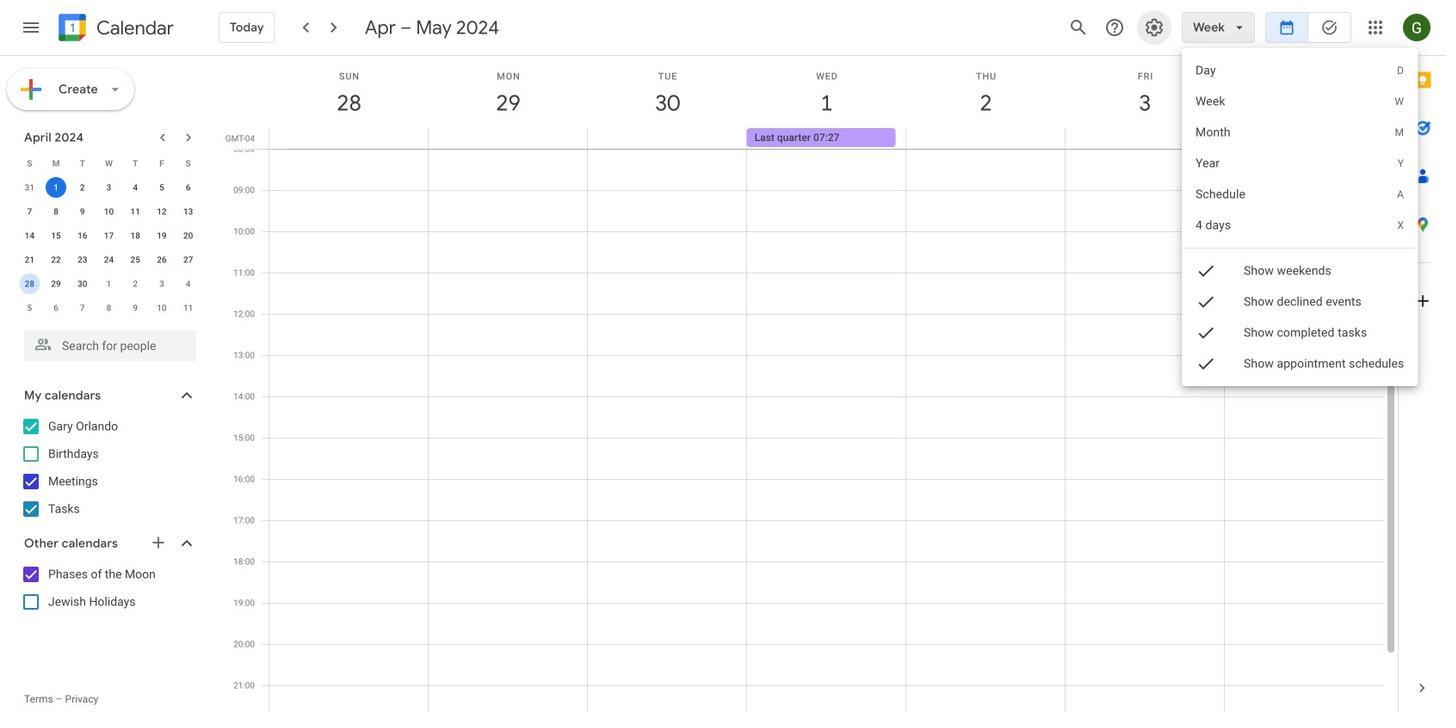 Task type: locate. For each thing, give the bounding box(es) containing it.
main drawer image
[[21, 17, 41, 38]]

may 10 element
[[151, 298, 172, 319]]

7 element
[[19, 201, 40, 222]]

may 11 element
[[178, 298, 199, 319]]

2 menu item from the top
[[1182, 86, 1419, 117]]

30 element
[[72, 274, 93, 294]]

12 element
[[151, 201, 172, 222]]

my calendars list
[[3, 413, 214, 524]]

april 2024 grid
[[16, 152, 201, 320]]

row
[[262, 128, 1398, 149], [16, 152, 201, 176], [16, 176, 201, 200], [16, 200, 201, 224], [16, 224, 201, 248], [16, 248, 201, 272], [16, 272, 201, 296], [16, 296, 201, 320]]

None search field
[[0, 324, 214, 362]]

menu
[[1182, 48, 1419, 387]]

4 element
[[125, 177, 146, 198]]

Search for people text field
[[34, 331, 186, 362]]

21 element
[[19, 250, 40, 270]]

may 6 element
[[46, 298, 66, 319]]

other calendars list
[[3, 561, 214, 617]]

4 menu item from the top
[[1182, 148, 1419, 179]]

heading
[[93, 18, 174, 38]]

22 element
[[46, 250, 66, 270]]

heading inside calendar element
[[93, 18, 174, 38]]

grid
[[220, 56, 1398, 713]]

2 checkbox item from the top
[[1182, 287, 1419, 318]]

26 element
[[151, 250, 172, 270]]

may 2 element
[[125, 274, 146, 294]]

1 checkbox item from the top
[[1182, 256, 1419, 287]]

11 element
[[125, 201, 146, 222]]

checkbox item
[[1182, 256, 1419, 287], [1182, 287, 1419, 318], [1182, 318, 1419, 349], [1182, 349, 1419, 380]]

cell
[[270, 128, 429, 149], [429, 128, 588, 149], [588, 128, 747, 149], [906, 128, 1065, 149], [1065, 128, 1225, 149], [1225, 128, 1384, 149], [43, 176, 69, 200], [16, 272, 43, 296]]

row group
[[16, 176, 201, 320]]

1, today element
[[46, 177, 66, 198]]

28 element
[[19, 274, 40, 294]]

6 menu item from the top
[[1182, 210, 1419, 241]]

tab list
[[1399, 56, 1447, 665]]

may 5 element
[[19, 298, 40, 319]]

23 element
[[72, 250, 93, 270]]

3 element
[[99, 177, 119, 198]]

menu item
[[1182, 55, 1419, 86], [1182, 86, 1419, 117], [1182, 117, 1419, 148], [1182, 148, 1419, 179], [1182, 179, 1419, 210], [1182, 210, 1419, 241]]

15 element
[[46, 226, 66, 246]]



Task type: describe. For each thing, give the bounding box(es) containing it.
20 element
[[178, 226, 199, 246]]

may 7 element
[[72, 298, 93, 319]]

17 element
[[99, 226, 119, 246]]

1 menu item from the top
[[1182, 55, 1419, 86]]

may 9 element
[[125, 298, 146, 319]]

19 element
[[151, 226, 172, 246]]

25 element
[[125, 250, 146, 270]]

3 checkbox item from the top
[[1182, 318, 1419, 349]]

16 element
[[72, 226, 93, 246]]

4 checkbox item from the top
[[1182, 349, 1419, 380]]

3 menu item from the top
[[1182, 117, 1419, 148]]

may 4 element
[[178, 274, 199, 294]]

6 element
[[178, 177, 199, 198]]

march 31 element
[[19, 177, 40, 198]]

5 menu item from the top
[[1182, 179, 1419, 210]]

may 3 element
[[151, 274, 172, 294]]

13 element
[[178, 201, 199, 222]]

add other calendars image
[[150, 535, 167, 552]]

may 1 element
[[99, 274, 119, 294]]

14 element
[[19, 226, 40, 246]]

10 element
[[99, 201, 119, 222]]

settings menu image
[[1144, 17, 1165, 38]]

18 element
[[125, 226, 146, 246]]

9 element
[[72, 201, 93, 222]]

may 8 element
[[99, 298, 119, 319]]

2 element
[[72, 177, 93, 198]]

calendar element
[[55, 10, 174, 48]]

24 element
[[99, 250, 119, 270]]

8 element
[[46, 201, 66, 222]]

29 element
[[46, 274, 66, 294]]

27 element
[[178, 250, 199, 270]]

5 element
[[151, 177, 172, 198]]



Task type: vqa. For each thing, say whether or not it's contained in the screenshot.
Funky
no



